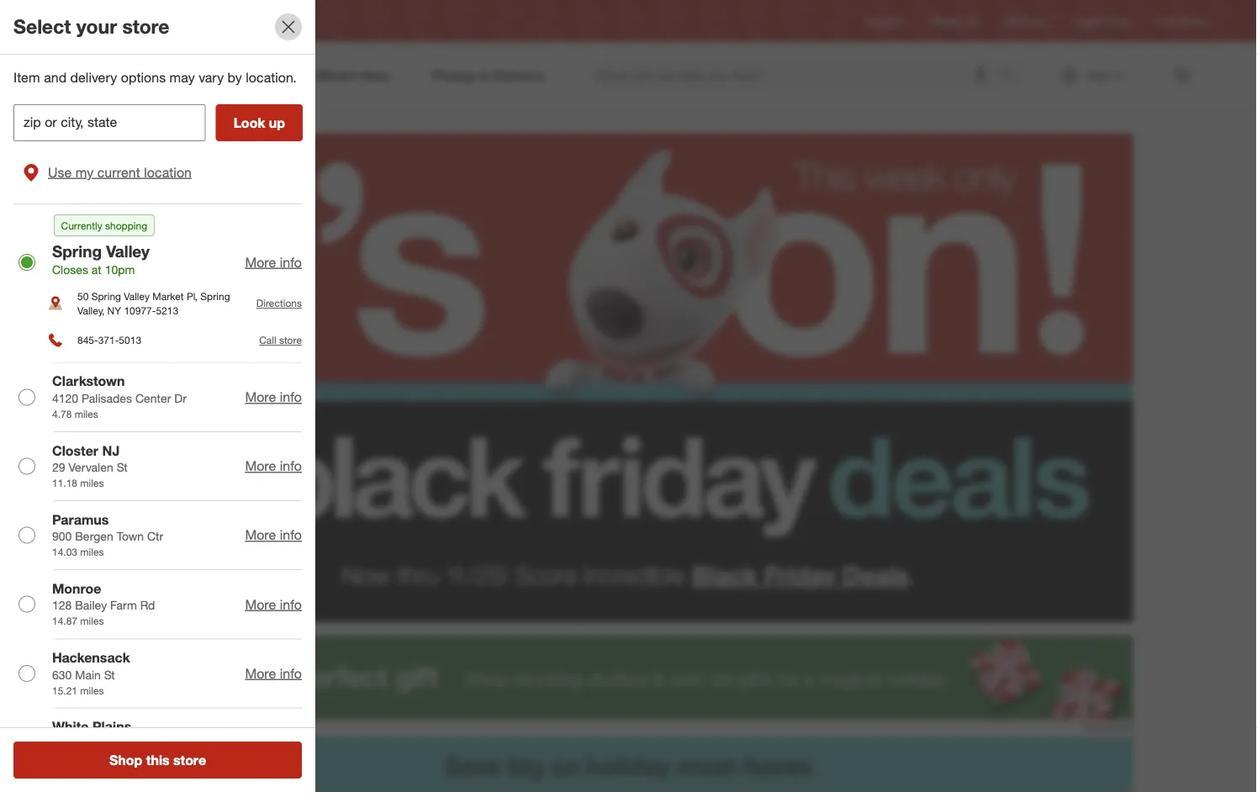 Task type: vqa. For each thing, say whether or not it's contained in the screenshot.
the middle store
yes



Task type: describe. For each thing, give the bounding box(es) containing it.
paramus 900 bergen town ctr 14.03 miles
[[52, 512, 163, 559]]

now thru 11 /25! score incredible black friday deals .
[[342, 560, 916, 590]]

ctr
[[147, 529, 163, 544]]

search button
[[993, 57, 1034, 98]]

valley for spring valley closes at 10pm
[[106, 241, 150, 261]]

more for closter nj
[[245, 458, 276, 475]]

currently
[[61, 219, 102, 232]]

closter nj 29 vervalen st 11.18 miles
[[52, 442, 128, 490]]

look
[[234, 114, 265, 131]]

miles for 4120
[[75, 408, 98, 420]]

2 horizontal spatial store
[[279, 334, 302, 347]]

big
[[508, 752, 544, 781]]

use my current location link
[[13, 151, 302, 193]]

select
[[13, 15, 71, 38]]

spring valley
[[167, 15, 226, 27]]

weekly
[[932, 15, 964, 27]]

at
[[92, 262, 102, 277]]

weekly ad link
[[932, 14, 979, 28]]

more info for closter nj
[[245, 458, 302, 475]]

item
[[13, 69, 40, 86]]

nj
[[102, 442, 120, 459]]

white
[[52, 719, 89, 735]]

find stores link
[[1157, 14, 1208, 28]]

spring inside spring valley closes at 10pm
[[52, 241, 102, 261]]

more info link for closter nj
[[245, 458, 302, 475]]

advertisement region
[[124, 636, 1134, 720]]

630
[[52, 668, 72, 682]]

farm
[[110, 598, 137, 613]]

/25!
[[467, 560, 508, 590]]

sponsored
[[1084, 721, 1134, 734]]

center
[[135, 391, 171, 406]]

5213
[[156, 304, 178, 317]]

5013
[[119, 334, 141, 347]]

more info for clarkstown
[[245, 389, 302, 405]]

900
[[52, 529, 72, 544]]

info for clarkstown
[[280, 389, 302, 405]]

ad
[[967, 15, 979, 27]]

more for hackensack
[[245, 666, 276, 682]]

find stores
[[1157, 15, 1208, 27]]

miles for 128
[[80, 615, 104, 628]]

palisades
[[82, 391, 132, 406]]

.
[[909, 560, 916, 590]]

spring valley button
[[136, 6, 237, 36]]

target
[[1073, 15, 1101, 27]]

save big on holiday must-haves
[[445, 752, 812, 781]]

this
[[146, 752, 170, 769]]

bergen
[[75, 529, 113, 544]]

st inside the hackensack 630 main st 15.21 miles
[[104, 668, 115, 682]]

more for paramus
[[245, 527, 276, 544]]

and
[[44, 69, 67, 86]]

none text field inside select your store dialog
[[13, 104, 206, 141]]

shop this store button
[[13, 742, 302, 779]]

valley for spring valley
[[200, 15, 226, 27]]

main
[[75, 668, 101, 682]]

14.87
[[52, 615, 77, 628]]

vary
[[199, 69, 224, 86]]

more for monroe
[[245, 596, 276, 613]]

monroe 128 bailey farm rd 14.87 miles
[[52, 581, 155, 628]]

town
[[117, 529, 144, 544]]

monroe
[[52, 581, 101, 597]]

spring up ny
[[91, 290, 121, 303]]

closes
[[52, 262, 88, 277]]

hackensack 630 main st 15.21 miles
[[52, 650, 130, 697]]

50 spring valley market pl, spring valley, ny 10977-5213
[[77, 290, 230, 317]]

black
[[692, 560, 758, 590]]

directions link
[[257, 297, 302, 310]]

shopping
[[105, 219, 147, 232]]

more info link for spring valley
[[245, 254, 302, 270]]

current
[[97, 164, 140, 180]]

info for monroe
[[280, 596, 302, 613]]

target circle link
[[1073, 14, 1130, 28]]

closter
[[52, 442, 99, 459]]

use my current location
[[48, 164, 192, 180]]

incredible
[[584, 560, 685, 590]]

redcard link
[[1006, 14, 1046, 28]]

11.18
[[52, 477, 77, 490]]

may
[[170, 69, 195, 86]]

save
[[445, 752, 501, 781]]

call store link
[[259, 334, 302, 347]]

info for hackensack
[[280, 666, 302, 682]]

dr
[[174, 391, 187, 406]]

info for spring valley
[[280, 254, 302, 270]]

haves
[[745, 752, 812, 781]]

hackensack
[[52, 650, 130, 666]]

carousel region
[[124, 738, 1134, 793]]

845-
[[77, 334, 98, 347]]



Task type: locate. For each thing, give the bounding box(es) containing it.
st inside closter nj 29 vervalen st 11.18 miles
[[117, 460, 128, 475]]

miles down bailey
[[80, 615, 104, 628]]

None text field
[[13, 104, 206, 141]]

look up button
[[216, 104, 303, 141]]

4 more info link from the top
[[245, 527, 302, 544]]

4 more from the top
[[245, 527, 276, 544]]

ny
[[107, 304, 121, 317]]

rd
[[140, 598, 155, 613]]

stores
[[1179, 15, 1208, 27]]

1 horizontal spatial st
[[117, 460, 128, 475]]

50
[[77, 290, 89, 303]]

2 more from the top
[[245, 389, 276, 405]]

5 more info link from the top
[[245, 596, 302, 613]]

this week only it's on! target black friday deals image
[[124, 109, 1134, 555]]

0 vertical spatial st
[[117, 460, 128, 475]]

valley up '10pm'
[[106, 241, 150, 261]]

1 vertical spatial store
[[279, 334, 302, 347]]

pl,
[[187, 290, 198, 303]]

spring right the "pl,"
[[200, 290, 230, 303]]

item and delivery options may vary by location.
[[13, 69, 297, 86]]

miles inside the hackensack 630 main st 15.21 miles
[[80, 684, 104, 697]]

1 more info from the top
[[245, 254, 302, 270]]

more for spring valley
[[245, 254, 276, 270]]

valley inside 50 spring valley market pl, spring valley, ny 10977-5213
[[124, 290, 150, 303]]

more info for hackensack
[[245, 666, 302, 682]]

miles
[[75, 408, 98, 420], [80, 477, 104, 490], [80, 546, 104, 559], [80, 615, 104, 628], [80, 684, 104, 697]]

shop this store
[[109, 752, 206, 769]]

store
[[122, 15, 170, 38], [279, 334, 302, 347], [173, 752, 206, 769]]

miles down vervalen
[[80, 477, 104, 490]]

on
[[551, 752, 580, 781]]

6 info from the top
[[280, 666, 302, 682]]

call store
[[259, 334, 302, 347]]

1 more from the top
[[245, 254, 276, 270]]

thru
[[397, 560, 439, 590]]

3 more from the top
[[245, 458, 276, 475]]

1 vertical spatial valley
[[106, 241, 150, 261]]

4120
[[52, 391, 78, 406]]

2 more info link from the top
[[245, 389, 302, 405]]

deals
[[843, 560, 909, 590]]

2 info from the top
[[280, 389, 302, 405]]

What can we help you find? suggestions appear below search field
[[586, 57, 1005, 94]]

11
[[446, 560, 467, 590]]

valley inside dropdown button
[[200, 15, 226, 27]]

29
[[52, 460, 65, 475]]

friday
[[765, 560, 836, 590]]

4 info from the top
[[280, 527, 302, 544]]

up
[[269, 114, 285, 131]]

more info for monroe
[[245, 596, 302, 613]]

1 horizontal spatial store
[[173, 752, 206, 769]]

miles inside clarkstown 4120 palisades center dr 4.78 miles
[[75, 408, 98, 420]]

select your store dialog
[[0, 0, 316, 793]]

market
[[153, 290, 184, 303]]

more info
[[245, 254, 302, 270], [245, 389, 302, 405], [245, 458, 302, 475], [245, 527, 302, 544], [245, 596, 302, 613], [245, 666, 302, 682]]

call
[[259, 334, 276, 347]]

delivery
[[70, 69, 117, 86]]

more info link
[[245, 254, 302, 270], [245, 389, 302, 405], [245, 458, 302, 475], [245, 527, 302, 544], [245, 596, 302, 613], [245, 666, 302, 682]]

more info link for monroe
[[245, 596, 302, 613]]

bailey
[[75, 598, 107, 613]]

paramus
[[52, 512, 109, 528]]

miles for 900
[[80, 546, 104, 559]]

registry
[[867, 15, 905, 27]]

more info link for hackensack
[[245, 666, 302, 682]]

vervalen
[[69, 460, 113, 475]]

shop
[[109, 752, 143, 769]]

more for clarkstown
[[245, 389, 276, 405]]

info for paramus
[[280, 527, 302, 544]]

None radio
[[19, 254, 35, 271], [19, 596, 35, 613], [19, 665, 35, 682], [19, 254, 35, 271], [19, 596, 35, 613], [19, 665, 35, 682]]

1 info from the top
[[280, 254, 302, 270]]

0 horizontal spatial store
[[122, 15, 170, 38]]

miles inside monroe 128 bailey farm rd 14.87 miles
[[80, 615, 104, 628]]

4 more info from the top
[[245, 527, 302, 544]]

371-
[[98, 334, 119, 347]]

location
[[144, 164, 192, 180]]

score
[[515, 560, 577, 590]]

more info link for clarkstown
[[245, 389, 302, 405]]

plains
[[93, 719, 131, 735]]

2 vertical spatial valley
[[124, 290, 150, 303]]

more info for paramus
[[245, 527, 302, 544]]

6 more from the top
[[245, 666, 276, 682]]

6 more info link from the top
[[245, 666, 302, 682]]

by
[[228, 69, 242, 86]]

miles for nj
[[80, 477, 104, 490]]

845-371-5013
[[77, 334, 141, 347]]

3 info from the top
[[280, 458, 302, 475]]

store for shop this store
[[173, 752, 206, 769]]

clarkstown
[[52, 373, 125, 390]]

1 more info link from the top
[[245, 254, 302, 270]]

redcard
[[1006, 15, 1046, 27]]

target circle
[[1073, 15, 1130, 27]]

more info link for paramus
[[245, 527, 302, 544]]

st right the "main" at the bottom of the page
[[104, 668, 115, 682]]

store right this
[[173, 752, 206, 769]]

6 more info from the top
[[245, 666, 302, 682]]

10977-
[[124, 304, 156, 317]]

info for closter nj
[[280, 458, 302, 475]]

use
[[48, 164, 72, 180]]

find
[[1157, 15, 1176, 27]]

options
[[121, 69, 166, 86]]

0 horizontal spatial st
[[104, 668, 115, 682]]

miles right 4.78 at the bottom
[[75, 408, 98, 420]]

miles inside closter nj 29 vervalen st 11.18 miles
[[80, 477, 104, 490]]

miles inside paramus 900 bergen town ctr 14.03 miles
[[80, 546, 104, 559]]

valley
[[200, 15, 226, 27], [106, 241, 150, 261], [124, 290, 150, 303]]

3 more info link from the top
[[245, 458, 302, 475]]

my
[[76, 164, 94, 180]]

spring up the may
[[167, 15, 197, 27]]

now
[[342, 560, 390, 590]]

currently shopping
[[61, 219, 147, 232]]

spring valley closes at 10pm
[[52, 241, 150, 277]]

clarkstown 4120 palisades center dr 4.78 miles
[[52, 373, 187, 420]]

3 more info from the top
[[245, 458, 302, 475]]

spring up closes
[[52, 241, 102, 261]]

select your store
[[13, 15, 170, 38]]

None radio
[[19, 389, 35, 406], [19, 458, 35, 475], [19, 527, 35, 544], [19, 389, 35, 406], [19, 458, 35, 475], [19, 527, 35, 544]]

miles down bergen
[[80, 546, 104, 559]]

1 vertical spatial st
[[104, 668, 115, 682]]

more
[[245, 254, 276, 270], [245, 389, 276, 405], [245, 458, 276, 475], [245, 527, 276, 544], [245, 596, 276, 613], [245, 666, 276, 682]]

5 more from the top
[[245, 596, 276, 613]]

search
[[993, 69, 1034, 85]]

white plains
[[52, 719, 131, 735]]

15.21
[[52, 684, 77, 697]]

must-
[[677, 752, 745, 781]]

2 more info from the top
[[245, 389, 302, 405]]

directions
[[257, 297, 302, 310]]

store for select your store
[[122, 15, 170, 38]]

valley inside spring valley closes at 10pm
[[106, 241, 150, 261]]

st
[[117, 460, 128, 475], [104, 668, 115, 682]]

valley,
[[77, 304, 105, 317]]

store inside shop this store button
[[173, 752, 206, 769]]

spring inside dropdown button
[[167, 15, 197, 27]]

registry link
[[867, 14, 905, 28]]

miles down the "main" at the bottom of the page
[[80, 684, 104, 697]]

14.03
[[52, 546, 77, 559]]

store right the call
[[279, 334, 302, 347]]

circle
[[1104, 15, 1130, 27]]

5 more info from the top
[[245, 596, 302, 613]]

5 info from the top
[[280, 596, 302, 613]]

2 vertical spatial store
[[173, 752, 206, 769]]

spring
[[167, 15, 197, 27], [52, 241, 102, 261], [91, 290, 121, 303], [200, 290, 230, 303]]

valley up vary
[[200, 15, 226, 27]]

4.78
[[52, 408, 72, 420]]

st down nj
[[117, 460, 128, 475]]

store right "your"
[[122, 15, 170, 38]]

more info for spring valley
[[245, 254, 302, 270]]

valley up the 10977-
[[124, 290, 150, 303]]

0 vertical spatial store
[[122, 15, 170, 38]]

0 vertical spatial valley
[[200, 15, 226, 27]]



